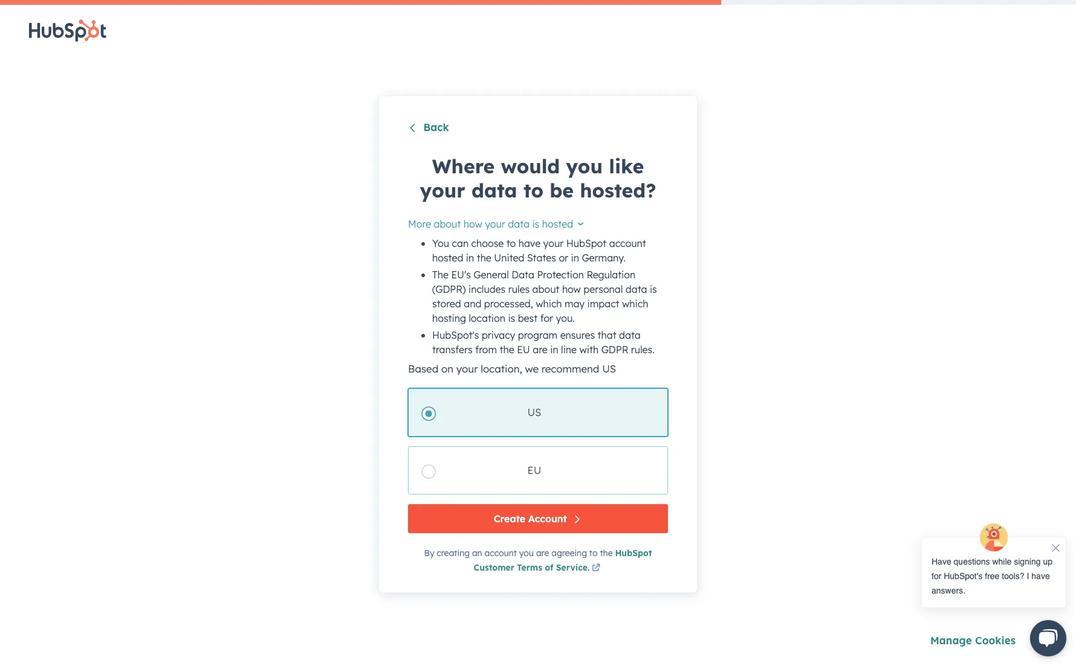 Task type: locate. For each thing, give the bounding box(es) containing it.
you can choose to have your hubspot account hosted in the united states or in germany. the eu's general data protection regulation (gdpr) includes rules about how personal data is stored and processed, which may impact which hosting location is best for you. hubspot's privacy program ensures that data transfers from the eu are in line with gdpr rules.
[[432, 238, 657, 356]]

0 horizontal spatial how
[[464, 218, 482, 230]]

program
[[518, 329, 558, 342]]

your up choose
[[485, 218, 505, 230]]

account up germany.
[[609, 238, 646, 250]]

account
[[528, 513, 567, 525]]

that
[[598, 329, 617, 342]]

states
[[527, 252, 556, 264]]

hosted?
[[580, 178, 656, 202]]

data down regulation
[[626, 283, 647, 296]]

data up have
[[508, 218, 530, 230]]

hosted left the caret image
[[542, 218, 573, 230]]

1 vertical spatial to
[[507, 238, 516, 250]]

the up link opens in a new window image
[[600, 548, 613, 559]]

1 horizontal spatial which
[[622, 298, 648, 310]]

which
[[536, 298, 562, 310], [622, 298, 648, 310]]

create account
[[494, 513, 567, 525]]

more about how your data is hosted
[[408, 218, 573, 230]]

how
[[464, 218, 482, 230], [562, 283, 581, 296]]

is down processed,
[[508, 313, 515, 325]]

1 horizontal spatial hubspot
[[615, 548, 652, 559]]

1 horizontal spatial is
[[532, 218, 540, 230]]

account
[[609, 238, 646, 250], [485, 548, 517, 559]]

account up customer
[[485, 548, 517, 559]]

are up the "of"
[[536, 548, 549, 559]]

1 horizontal spatial how
[[562, 283, 581, 296]]

processed,
[[484, 298, 533, 310]]

2 horizontal spatial is
[[650, 283, 657, 296]]

hubspot inside you can choose to have your hubspot account hosted in the united states or in germany. the eu's general data protection regulation (gdpr) includes rules about how personal data is stored and processed, which may impact which hosting location is best for you. hubspot's privacy program ensures that data transfers from the eu are in line with gdpr rules.
[[566, 238, 607, 250]]

0 horizontal spatial you
[[519, 548, 534, 559]]

0 horizontal spatial in
[[466, 252, 474, 264]]

0 horizontal spatial hosted
[[432, 252, 463, 264]]

is
[[532, 218, 540, 230], [650, 283, 657, 296], [508, 313, 515, 325]]

agreeing
[[552, 548, 587, 559]]

0 vertical spatial account
[[609, 238, 646, 250]]

about down the protection
[[532, 283, 560, 296]]

1 vertical spatial hubspot
[[615, 548, 652, 559]]

1 horizontal spatial us
[[602, 363, 616, 375]]

location,
[[481, 363, 522, 375]]

how up may
[[562, 283, 581, 296]]

you left like
[[566, 154, 603, 178]]

to
[[524, 178, 544, 202], [507, 238, 516, 250], [589, 548, 598, 559]]

us inside radio
[[528, 406, 541, 419]]

is inside dropdown button
[[532, 218, 540, 230]]

0 horizontal spatial us
[[528, 406, 541, 419]]

1 vertical spatial the
[[500, 344, 514, 356]]

in right or
[[571, 252, 579, 264]]

0 vertical spatial is
[[532, 218, 540, 230]]

hubspot inside the hubspot customer terms of service.
[[615, 548, 652, 559]]

0 horizontal spatial is
[[508, 313, 515, 325]]

the
[[477, 252, 491, 264], [500, 344, 514, 356], [600, 548, 613, 559]]

1 vertical spatial eu
[[528, 464, 541, 477]]

gdpr
[[601, 344, 628, 356]]

impact
[[587, 298, 620, 310]]

0 vertical spatial to
[[524, 178, 544, 202]]

your right on
[[456, 363, 478, 375]]

US radio
[[408, 389, 668, 437]]

or
[[559, 252, 568, 264]]

eu inside you can choose to have your hubspot account hosted in the united states or in germany. the eu's general data protection regulation (gdpr) includes rules about how personal data is stored and processed, which may impact which hosting location is best for you. hubspot's privacy program ensures that data transfers from the eu are in line with gdpr rules.
[[517, 344, 530, 356]]

1 horizontal spatial you
[[566, 154, 603, 178]]

are
[[533, 344, 548, 356], [536, 548, 549, 559]]

0 vertical spatial how
[[464, 218, 482, 230]]

recommend
[[542, 363, 599, 375]]

1 vertical spatial us
[[528, 406, 541, 419]]

germany.
[[582, 252, 626, 264]]

your
[[420, 178, 465, 202], [485, 218, 505, 230], [543, 238, 564, 250], [456, 363, 478, 375]]

and
[[464, 298, 482, 310]]

in
[[466, 252, 474, 264], [571, 252, 579, 264], [550, 344, 558, 356]]

0 horizontal spatial account
[[485, 548, 517, 559]]

2 vertical spatial the
[[600, 548, 613, 559]]

your up more
[[420, 178, 465, 202]]

1 horizontal spatial hosted
[[542, 218, 573, 230]]

hosted
[[542, 218, 573, 230], [432, 252, 463, 264]]

the down privacy
[[500, 344, 514, 356]]

are down program
[[533, 344, 548, 356]]

1 vertical spatial are
[[536, 548, 549, 559]]

0 vertical spatial you
[[566, 154, 603, 178]]

the
[[432, 269, 449, 281]]

which right the impact
[[622, 298, 648, 310]]

which up for
[[536, 298, 562, 310]]

0 vertical spatial the
[[477, 252, 491, 264]]

data up more about how your data is hosted
[[472, 178, 517, 202]]

0 vertical spatial hosted
[[542, 218, 573, 230]]

to inside where would you like your data to be hosted?
[[524, 178, 544, 202]]

rules
[[508, 283, 530, 296]]

in left line
[[550, 344, 558, 356]]

0 horizontal spatial the
[[477, 252, 491, 264]]

0 vertical spatial are
[[533, 344, 548, 356]]

step 6 of 8 progress bar
[[0, 0, 721, 5]]

how up can
[[464, 218, 482, 230]]

about inside you can choose to have your hubspot account hosted in the united states or in germany. the eu's general data protection regulation (gdpr) includes rules about how personal data is stored and processed, which may impact which hosting location is best for you. hubspot's privacy program ensures that data transfers from the eu are in line with gdpr rules.
[[532, 283, 560, 296]]

is up have
[[532, 218, 540, 230]]

EU radio
[[408, 447, 668, 495]]

data inside where would you like your data to be hosted?
[[472, 178, 517, 202]]

hubspot
[[566, 238, 607, 250], [615, 548, 652, 559]]

2 horizontal spatial in
[[571, 252, 579, 264]]

eu down program
[[517, 344, 530, 356]]

2 horizontal spatial to
[[589, 548, 598, 559]]

eu
[[517, 344, 530, 356], [528, 464, 541, 477]]

1 vertical spatial how
[[562, 283, 581, 296]]

to left be
[[524, 178, 544, 202]]

0 horizontal spatial which
[[536, 298, 562, 310]]

create
[[494, 513, 526, 525]]

us down we on the bottom
[[528, 406, 541, 419]]

0 horizontal spatial to
[[507, 238, 516, 250]]

more
[[408, 218, 431, 230]]

the down choose
[[477, 252, 491, 264]]

hosted down you
[[432, 252, 463, 264]]

us
[[602, 363, 616, 375], [528, 406, 541, 419]]

is right personal
[[650, 283, 657, 296]]

0 vertical spatial hubspot
[[566, 238, 607, 250]]

hubspot image
[[29, 19, 106, 41]]

1 horizontal spatial about
[[532, 283, 560, 296]]

1 vertical spatial is
[[650, 283, 657, 296]]

you.
[[556, 313, 575, 325]]

0 vertical spatial about
[[434, 218, 461, 230]]

general
[[474, 269, 509, 281]]

transfers
[[432, 344, 473, 356]]

your up or
[[543, 238, 564, 250]]

1 horizontal spatial to
[[524, 178, 544, 202]]

us down gdpr
[[602, 363, 616, 375]]

to up united
[[507, 238, 516, 250]]

you up terms
[[519, 548, 534, 559]]

your inside you can choose to have your hubspot account hosted in the united states or in germany. the eu's general data protection regulation (gdpr) includes rules about how personal data is stored and processed, which may impact which hosting location is best for you. hubspot's privacy program ensures that data transfers from the eu are in line with gdpr rules.
[[543, 238, 564, 250]]

we
[[525, 363, 539, 375]]

to up link opens in a new window image
[[589, 548, 598, 559]]

1 horizontal spatial account
[[609, 238, 646, 250]]

about up you
[[434, 218, 461, 230]]

hosted inside you can choose to have your hubspot account hosted in the united states or in germany. the eu's general data protection regulation (gdpr) includes rules about how personal data is stored and processed, which may impact which hosting location is best for you. hubspot's privacy program ensures that data transfers from the eu are in line with gdpr rules.
[[432, 252, 463, 264]]

where
[[432, 154, 495, 178]]

eu up create account button
[[528, 464, 541, 477]]

about
[[434, 218, 461, 230], [532, 283, 560, 296]]

hosting
[[432, 313, 466, 325]]

more about how your data is hosted button
[[408, 212, 656, 236]]

data
[[472, 178, 517, 202], [508, 218, 530, 230], [626, 283, 647, 296], [619, 329, 641, 342]]

where would you like your data to be hosted?
[[420, 154, 656, 202]]

1 horizontal spatial in
[[550, 344, 558, 356]]

0 vertical spatial eu
[[517, 344, 530, 356]]

rules.
[[631, 344, 655, 356]]

can
[[452, 238, 469, 250]]

0 horizontal spatial about
[[434, 218, 461, 230]]

1 vertical spatial account
[[485, 548, 517, 559]]

back button
[[408, 121, 449, 136]]

in down can
[[466, 252, 474, 264]]

cookies
[[975, 635, 1016, 648]]

1 vertical spatial hosted
[[432, 252, 463, 264]]

you
[[566, 154, 603, 178], [519, 548, 534, 559]]

2 horizontal spatial the
[[600, 548, 613, 559]]

chat widget region
[[909, 523, 1076, 667]]

like
[[609, 154, 644, 178]]

0 horizontal spatial hubspot
[[566, 238, 607, 250]]

1 vertical spatial about
[[532, 283, 560, 296]]



Task type: vqa. For each thing, say whether or not it's contained in the screenshot.
hosted to the left
yes



Task type: describe. For each thing, give the bounding box(es) containing it.
by
[[424, 548, 434, 559]]

with
[[580, 344, 599, 356]]

manage
[[931, 635, 972, 648]]

1 which from the left
[[536, 298, 562, 310]]

hubspot customer terms of service.
[[474, 548, 652, 574]]

regulation
[[587, 269, 636, 281]]

how inside you can choose to have your hubspot account hosted in the united states or in germany. the eu's general data protection regulation (gdpr) includes rules about how personal data is stored and processed, which may impact which hosting location is best for you. hubspot's privacy program ensures that data transfers from the eu are in line with gdpr rules.
[[562, 283, 581, 296]]

line
[[561, 344, 577, 356]]

manage cookies
[[931, 635, 1016, 648]]

you
[[432, 238, 449, 250]]

service.
[[556, 563, 590, 574]]

stored
[[432, 298, 461, 310]]

may
[[565, 298, 585, 310]]

choose
[[471, 238, 504, 250]]

1 vertical spatial you
[[519, 548, 534, 559]]

would
[[501, 154, 560, 178]]

are inside you can choose to have your hubspot account hosted in the united states or in germany. the eu's general data protection regulation (gdpr) includes rules about how personal data is stored and processed, which may impact which hosting location is best for you. hubspot's privacy program ensures that data transfers from the eu are in line with gdpr rules.
[[533, 344, 548, 356]]

caret image
[[577, 223, 584, 226]]

protection
[[537, 269, 584, 281]]

1 horizontal spatial the
[[500, 344, 514, 356]]

from
[[475, 344, 497, 356]]

about inside dropdown button
[[434, 218, 461, 230]]

based
[[408, 363, 438, 375]]

location
[[469, 313, 505, 325]]

(gdpr)
[[432, 283, 466, 296]]

includes
[[469, 283, 506, 296]]

by creating an account you are agreeing to the
[[424, 548, 615, 559]]

your inside dropdown button
[[485, 218, 505, 230]]

2 vertical spatial is
[[508, 313, 515, 325]]

eu's
[[451, 269, 471, 281]]

you inside where would you like your data to be hosted?
[[566, 154, 603, 178]]

data inside dropdown button
[[508, 218, 530, 230]]

your inside where would you like your data to be hosted?
[[420, 178, 465, 202]]

2 vertical spatial to
[[589, 548, 598, 559]]

hubspot customer terms of service. link
[[474, 548, 652, 575]]

of
[[545, 563, 554, 574]]

hosted inside more about how your data is hosted dropdown button
[[542, 218, 573, 230]]

back
[[424, 121, 449, 134]]

to inside you can choose to have your hubspot account hosted in the united states or in germany. the eu's general data protection regulation (gdpr) includes rules about how personal data is stored and processed, which may impact which hosting location is best for you. hubspot's privacy program ensures that data transfers from the eu are in line with gdpr rules.
[[507, 238, 516, 250]]

based on your location, we recommend us
[[408, 363, 616, 375]]

link opens in a new window image
[[592, 565, 600, 574]]

have
[[519, 238, 541, 250]]

hubspot's
[[432, 329, 479, 342]]

data up 'rules.'
[[619, 329, 641, 342]]

eu inside radio
[[528, 464, 541, 477]]

0 vertical spatial us
[[602, 363, 616, 375]]

ensures
[[560, 329, 595, 342]]

manage cookies link
[[931, 635, 1016, 648]]

2 which from the left
[[622, 298, 648, 310]]

terms
[[517, 563, 542, 574]]

personal
[[584, 283, 623, 296]]

creating
[[437, 548, 470, 559]]

united
[[494, 252, 524, 264]]

link opens in a new window image
[[592, 564, 600, 575]]

how inside dropdown button
[[464, 218, 482, 230]]

data
[[512, 269, 534, 281]]

an
[[472, 548, 482, 559]]

account inside you can choose to have your hubspot account hosted in the united states or in germany. the eu's general data protection regulation (gdpr) includes rules about how personal data is stored and processed, which may impact which hosting location is best for you. hubspot's privacy program ensures that data transfers from the eu are in line with gdpr rules.
[[609, 238, 646, 250]]

best
[[518, 313, 538, 325]]

privacy
[[482, 329, 515, 342]]

customer
[[474, 563, 514, 574]]

on
[[441, 363, 454, 375]]

create account button
[[408, 505, 668, 534]]

for
[[540, 313, 553, 325]]

be
[[550, 178, 574, 202]]



